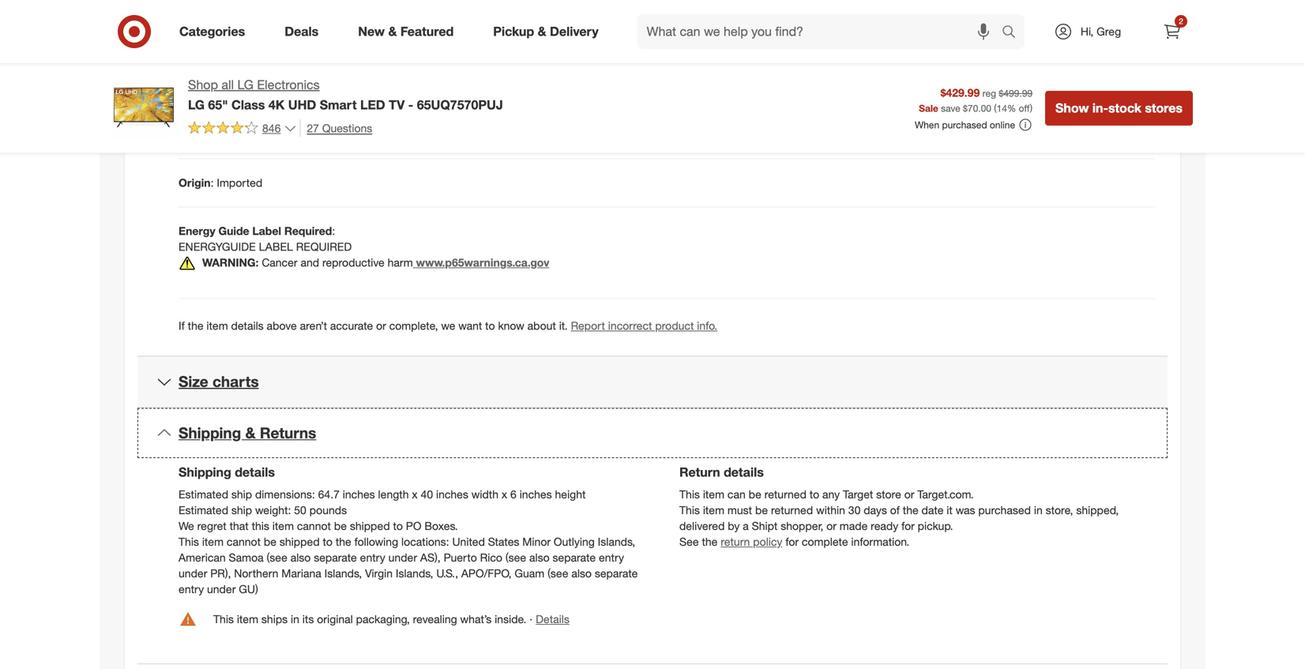 Task type: describe. For each thing, give the bounding box(es) containing it.
information.
[[851, 535, 910, 549]]

delivery
[[550, 24, 599, 39]]

know
[[498, 319, 524, 333]]

details left above on the left top of the page
[[231, 319, 264, 333]]

3 inches from the left
[[520, 488, 552, 501]]

charts
[[213, 373, 259, 391]]

& for pickup
[[538, 24, 546, 39]]

info.
[[697, 319, 718, 333]]

northern
[[234, 567, 278, 580]]

65uq7570puj
[[417, 97, 503, 112]]

2 inches from the left
[[436, 488, 468, 501]]

purchased inside return details this item can be returned to any target store or target.com. this item must be returned within 30 days of the date it was purchased in store, shipped, delivered by a shipt shopper, or made ready for pickup. see the return policy for complete information.
[[978, 503, 1031, 517]]

4k
[[269, 97, 285, 112]]

target.com.
[[918, 488, 974, 501]]

1 vertical spatial cannot
[[227, 535, 261, 549]]

the right if on the left
[[188, 319, 203, 333]]

14
[[997, 102, 1007, 114]]

date
[[922, 503, 944, 517]]

hi,
[[1081, 24, 1094, 38]]

this up delivered
[[680, 503, 700, 517]]

1 vertical spatial under
[[179, 567, 207, 580]]

shipping for shipping & returns
[[179, 424, 241, 442]]

-
[[408, 97, 413, 112]]

2 horizontal spatial entry
[[599, 551, 624, 565]]

dimensions:
[[255, 488, 315, 501]]

about
[[528, 319, 556, 333]]

this item ships in its original packaging, revealing what's inside. · details
[[213, 612, 570, 626]]

above
[[267, 319, 297, 333]]

item number (dpci) : 008-09-8856
[[179, 128, 354, 141]]

& for new
[[388, 24, 397, 39]]

american
[[179, 551, 226, 565]]

$429.99
[[941, 86, 980, 100]]

image of lg 65" class 4k uhd smart led tv - 65uq7570puj image
[[112, 76, 175, 139]]

this down return
[[680, 488, 700, 501]]

item right if on the left
[[207, 319, 228, 333]]

2 vertical spatial under
[[207, 582, 236, 596]]

states
[[488, 535, 519, 549]]

the right of
[[903, 503, 919, 517]]

accurate
[[330, 319, 373, 333]]

1 horizontal spatial islands,
[[396, 567, 433, 580]]

27 questions link
[[300, 119, 372, 137]]

questions
[[322, 121, 372, 135]]

in inside return details this item can be returned to any target store or target.com. this item must be returned within 30 days of the date it was purchased in store, shipped, delivered by a shipt shopper, or made ready for pickup. see the return policy for complete information.
[[1034, 503, 1043, 517]]

shop all lg electronics lg 65" class 4k uhd smart led tv - 65uq7570puj
[[188, 77, 503, 112]]

electronics
[[257, 77, 320, 92]]

stores
[[1145, 100, 1183, 116]]

details
[[536, 612, 570, 626]]

details for return
[[724, 465, 764, 480]]

1 vertical spatial in
[[291, 612, 299, 626]]

(dpci)
[[250, 128, 284, 141]]

this item cannot be shipped to the following locations:
[[179, 535, 449, 549]]

we
[[179, 519, 194, 533]]

2 horizontal spatial (see
[[548, 567, 568, 580]]

www.p65warnings.ca.gov
[[416, 256, 549, 269]]

guam
[[515, 567, 545, 580]]

0 horizontal spatial shipped
[[280, 535, 320, 549]]

shipt
[[752, 519, 778, 533]]

be up shipt
[[755, 503, 768, 517]]

smart
[[320, 97, 357, 112]]

pickup & delivery link
[[480, 14, 618, 49]]

incorrect
[[608, 319, 652, 333]]

must
[[728, 503, 752, 517]]

aren't
[[300, 319, 327, 333]]

mariana
[[282, 567, 321, 580]]

1 ship from the top
[[231, 488, 252, 501]]

target
[[843, 488, 873, 501]]

cancer
[[262, 256, 298, 269]]

tcin
[[179, 31, 205, 45]]

categories link
[[166, 14, 265, 49]]

product
[[655, 319, 694, 333]]

tv
[[389, 97, 405, 112]]

1 horizontal spatial (see
[[506, 551, 526, 565]]

2 link
[[1155, 14, 1190, 49]]

8856
[[329, 128, 354, 141]]

guide
[[218, 224, 249, 238]]

be down this
[[264, 535, 277, 549]]

show in-stock stores
[[1056, 100, 1183, 116]]

0 horizontal spatial or
[[376, 319, 386, 333]]

outlying
[[554, 535, 595, 549]]

sale
[[919, 102, 938, 114]]

store
[[876, 488, 901, 501]]

days
[[864, 503, 887, 517]]

reproductive
[[322, 256, 385, 269]]

: for 85301557
[[205, 31, 208, 45]]

packaging,
[[356, 612, 410, 626]]

original
[[317, 612, 353, 626]]

pr),
[[210, 567, 231, 580]]

gu)
[[239, 582, 258, 596]]

minor
[[523, 535, 551, 549]]

can
[[728, 488, 746, 501]]

to down pounds
[[323, 535, 333, 549]]

64.7
[[318, 488, 340, 501]]

uhd
[[288, 97, 316, 112]]

this down we
[[179, 535, 199, 549]]

width
[[472, 488, 499, 501]]

it.
[[559, 319, 568, 333]]

return policy link
[[721, 535, 783, 549]]

returns
[[260, 424, 316, 442]]

2 x from the left
[[502, 488, 507, 501]]

1 inches from the left
[[343, 488, 375, 501]]

to right want
[[485, 319, 495, 333]]

pickup & delivery
[[493, 24, 599, 39]]

online
[[990, 119, 1015, 131]]

1 horizontal spatial also
[[529, 551, 550, 565]]

shopper,
[[781, 519, 824, 533]]

when
[[915, 119, 940, 131]]

2 estimated from the top
[[179, 503, 228, 517]]

pickup
[[493, 24, 534, 39]]

boxes.
[[425, 519, 458, 533]]

revealing
[[413, 612, 457, 626]]

ready
[[871, 519, 899, 533]]

$499.99
[[999, 87, 1033, 99]]

ships
[[261, 612, 288, 626]]

%
[[1007, 102, 1016, 114]]

0 horizontal spatial islands,
[[324, 567, 362, 580]]

report incorrect product info. button
[[571, 318, 718, 334]]

regret
[[197, 519, 227, 533]]

item inside shipping details estimated ship dimensions: 64.7 inches length x 40 inches width x 6 inches height estimated ship weight: 50 pounds we regret that this item cannot be shipped to po boxes.
[[272, 519, 294, 533]]

1 vertical spatial or
[[904, 488, 914, 501]]

item up delivered
[[703, 503, 725, 517]]

1 vertical spatial returned
[[771, 503, 813, 517]]

item left can
[[703, 488, 725, 501]]

195174035498
[[209, 79, 282, 93]]



Task type: vqa. For each thing, say whether or not it's contained in the screenshot.
the Islands,
yes



Task type: locate. For each thing, give the bounding box(es) containing it.
shipping inside shipping details estimated ship dimensions: 64.7 inches length x 40 inches width x 6 inches height estimated ship weight: 50 pounds we regret that this item cannot be shipped to po boxes.
[[179, 465, 231, 480]]

008-
[[290, 128, 313, 141]]

& inside shipping & returns dropdown button
[[245, 424, 256, 442]]

that
[[230, 519, 249, 533]]

warning: cancer and reproductive harm www.p65warnings.ca.gov
[[202, 256, 549, 269]]

the down delivered
[[702, 535, 718, 549]]

tcin : 85301557
[[179, 31, 260, 45]]

2 horizontal spatial &
[[538, 24, 546, 39]]

required
[[284, 224, 332, 238]]

1 vertical spatial ship
[[231, 503, 252, 517]]

1 vertical spatial lg
[[188, 97, 205, 112]]

energyguide
[[179, 240, 256, 254]]

u.s.,
[[436, 567, 458, 580]]

2 shipping from the top
[[179, 465, 231, 480]]

want
[[459, 319, 482, 333]]

: left 85301557
[[205, 31, 208, 45]]

and
[[301, 256, 319, 269]]

inches right '6'
[[520, 488, 552, 501]]

search
[[995, 25, 1033, 41]]

0 vertical spatial shipping
[[179, 424, 241, 442]]

: for imported
[[211, 176, 214, 190]]

shipped,
[[1076, 503, 1119, 517]]

islands, right outlying
[[598, 535, 635, 549]]

What can we help you find? suggestions appear below search field
[[637, 14, 1006, 49]]

cannot
[[297, 519, 331, 533], [227, 535, 261, 549]]

deals
[[285, 24, 319, 39]]

shipped up following
[[350, 519, 390, 533]]

or right accurate
[[376, 319, 386, 333]]

·
[[530, 612, 533, 626]]

show in-stock stores button
[[1045, 91, 1193, 126]]

item left ships
[[237, 612, 258, 626]]

0 vertical spatial under
[[388, 551, 417, 565]]

09-
[[313, 128, 329, 141]]

& inside new & featured link
[[388, 24, 397, 39]]

under down american
[[179, 567, 207, 580]]

also
[[291, 551, 311, 565], [529, 551, 550, 565], [572, 567, 592, 580]]

1 horizontal spatial for
[[902, 519, 915, 533]]

save
[[941, 102, 961, 114]]

1 vertical spatial for
[[786, 535, 799, 549]]

in left its on the left bottom of the page
[[291, 612, 299, 626]]

size charts
[[179, 373, 259, 391]]

details up dimensions: at the left
[[235, 465, 275, 480]]

under down pr),
[[207, 582, 236, 596]]

also down outlying
[[572, 567, 592, 580]]

islands, left virgin
[[324, 567, 362, 580]]

size charts button
[[137, 357, 1168, 407]]

item
[[179, 128, 202, 141]]

x left '6'
[[502, 488, 507, 501]]

(see up northern
[[267, 551, 287, 565]]

to inside return details this item can be returned to any target store or target.com. this item must be returned within 30 days of the date it was purchased in store, shipped, delivered by a shipt shopper, or made ready for pickup. see the return policy for complete information.
[[810, 488, 819, 501]]

details for shipping
[[235, 465, 275, 480]]

led
[[360, 97, 385, 112]]

show
[[1056, 100, 1089, 116]]

also up mariana
[[291, 551, 311, 565]]

pickup.
[[918, 519, 953, 533]]

off
[[1019, 102, 1030, 114]]

0 vertical spatial ship
[[231, 488, 252, 501]]

be right can
[[749, 488, 762, 501]]

0 vertical spatial purchased
[[942, 119, 987, 131]]

be down pounds
[[334, 519, 347, 533]]

2 ship from the top
[[231, 503, 252, 517]]

846
[[262, 121, 281, 135]]

& inside pickup & delivery link
[[538, 24, 546, 39]]

(see down states
[[506, 551, 526, 565]]

1 x from the left
[[412, 488, 418, 501]]

purchased down $ at the right
[[942, 119, 987, 131]]

& right new
[[388, 24, 397, 39]]

reg
[[983, 87, 996, 99]]

0 horizontal spatial x
[[412, 488, 418, 501]]

in-
[[1093, 100, 1109, 116]]

2 horizontal spatial inches
[[520, 488, 552, 501]]

1 vertical spatial shipping
[[179, 465, 231, 480]]

the left following
[[336, 535, 351, 549]]

2 horizontal spatial islands,
[[598, 535, 635, 549]]

1 horizontal spatial entry
[[360, 551, 385, 565]]

stock
[[1109, 100, 1142, 116]]

shipping down size charts
[[179, 424, 241, 442]]

0 horizontal spatial for
[[786, 535, 799, 549]]

estimated
[[179, 488, 228, 501], [179, 503, 228, 517]]

1 horizontal spatial x
[[502, 488, 507, 501]]

shipping details estimated ship dimensions: 64.7 inches length x 40 inches width x 6 inches height estimated ship weight: 50 pounds we regret that this item cannot be shipped to po boxes.
[[179, 465, 586, 533]]

to left any in the bottom right of the page
[[810, 488, 819, 501]]

0 horizontal spatial cannot
[[227, 535, 261, 549]]

0 vertical spatial in
[[1034, 503, 1043, 517]]

cannot inside shipping details estimated ship dimensions: 64.7 inches length x 40 inches width x 6 inches height estimated ship weight: 50 pounds we regret that this item cannot be shipped to po boxes.
[[297, 519, 331, 533]]

locations:
[[401, 535, 449, 549]]

0 vertical spatial shipped
[[350, 519, 390, 533]]

shipped down 50
[[280, 535, 320, 549]]

to left 'po'
[[393, 519, 403, 533]]

1 vertical spatial purchased
[[978, 503, 1031, 517]]

1 horizontal spatial cannot
[[297, 519, 331, 533]]

following
[[354, 535, 398, 549]]

: inside energy guide label required : energyguide label required
[[332, 224, 335, 238]]

made
[[840, 519, 868, 533]]

details inside shipping details estimated ship dimensions: 64.7 inches length x 40 inches width x 6 inches height estimated ship weight: 50 pounds we regret that this item cannot be shipped to po boxes.
[[235, 465, 275, 480]]

1 horizontal spatial or
[[827, 519, 837, 533]]

or right store
[[904, 488, 914, 501]]

1 horizontal spatial inches
[[436, 488, 468, 501]]

puerto
[[444, 551, 477, 565]]

shipped inside shipping details estimated ship dimensions: 64.7 inches length x 40 inches width x 6 inches height estimated ship weight: 50 pounds we regret that this item cannot be shipped to po boxes.
[[350, 519, 390, 533]]

for down shopper,
[[786, 535, 799, 549]]

1 shipping from the top
[[179, 424, 241, 442]]

as),
[[420, 551, 441, 565]]

shipping & returns button
[[137, 408, 1168, 458]]

1 horizontal spatial shipped
[[350, 519, 390, 533]]

0 horizontal spatial also
[[291, 551, 311, 565]]

& for shipping
[[245, 424, 256, 442]]

harm
[[388, 256, 413, 269]]

0 vertical spatial for
[[902, 519, 915, 533]]

required
[[296, 240, 352, 254]]

item
[[207, 319, 228, 333], [703, 488, 725, 501], [703, 503, 725, 517], [272, 519, 294, 533], [202, 535, 224, 549], [237, 612, 258, 626]]

label
[[252, 224, 281, 238]]

lg
[[237, 77, 254, 92], [188, 97, 205, 112]]

&
[[388, 24, 397, 39], [538, 24, 546, 39], [245, 424, 256, 442]]

0 vertical spatial cannot
[[297, 519, 331, 533]]

:
[[205, 31, 208, 45], [202, 79, 205, 93], [284, 128, 287, 141], [211, 176, 214, 190], [332, 224, 335, 238]]

: left imported
[[211, 176, 214, 190]]

samoa
[[229, 551, 264, 565]]

store,
[[1046, 503, 1073, 517]]

70.00
[[968, 102, 992, 114]]

www.p65warnings.ca.gov link
[[413, 256, 549, 269]]

50
[[294, 503, 306, 517]]

details up can
[[724, 465, 764, 480]]

categories
[[179, 24, 245, 39]]

inches right 64.7
[[343, 488, 375, 501]]

report
[[571, 319, 605, 333]]

0 vertical spatial estimated
[[179, 488, 228, 501]]

this
[[680, 488, 700, 501], [680, 503, 700, 517], [179, 535, 199, 549], [213, 612, 234, 626]]

(see right guam
[[548, 567, 568, 580]]

1 vertical spatial estimated
[[179, 503, 228, 517]]

inches
[[343, 488, 375, 501], [436, 488, 468, 501], [520, 488, 552, 501]]

details inside return details this item can be returned to any target store or target.com. this item must be returned within 30 days of the date it was purchased in store, shipped, delivered by a shipt shopper, or made ready for pickup. see the return policy for complete information.
[[724, 465, 764, 480]]

under down locations:
[[388, 551, 417, 565]]

shipped
[[350, 519, 390, 533], [280, 535, 320, 549]]

purchased
[[942, 119, 987, 131], [978, 503, 1031, 517]]

cannot up the this item cannot be shipped to the following locations:
[[297, 519, 331, 533]]

0 vertical spatial lg
[[237, 77, 254, 92]]

islands, down as),
[[396, 567, 433, 580]]

cannot up samoa
[[227, 535, 261, 549]]

0 horizontal spatial (see
[[267, 551, 287, 565]]

shipping inside dropdown button
[[179, 424, 241, 442]]

0 vertical spatial or
[[376, 319, 386, 333]]

return
[[721, 535, 750, 549]]

shipping up regret
[[179, 465, 231, 480]]

origin
[[179, 176, 211, 190]]

by
[[728, 519, 740, 533]]

under
[[388, 551, 417, 565], [179, 567, 207, 580], [207, 582, 236, 596]]

2 horizontal spatial also
[[572, 567, 592, 580]]

also down the minor
[[529, 551, 550, 565]]

deals link
[[271, 14, 338, 49]]

2 horizontal spatial or
[[904, 488, 914, 501]]

to
[[485, 319, 495, 333], [810, 488, 819, 501], [393, 519, 403, 533], [323, 535, 333, 549]]

this down pr),
[[213, 612, 234, 626]]

0 vertical spatial returned
[[765, 488, 807, 501]]

purchased right the was
[[978, 503, 1031, 517]]

0 horizontal spatial &
[[245, 424, 256, 442]]

pounds
[[310, 503, 347, 517]]

greg
[[1097, 24, 1121, 38]]

1 horizontal spatial &
[[388, 24, 397, 39]]

1 vertical spatial shipped
[[280, 535, 320, 549]]

if the item details above aren't accurate or complete, we want to know about it. report incorrect product info.
[[179, 319, 718, 333]]

: up required
[[332, 224, 335, 238]]

0 horizontal spatial lg
[[188, 97, 205, 112]]

shipping
[[179, 424, 241, 442], [179, 465, 231, 480]]

0 horizontal spatial entry
[[179, 582, 204, 596]]

weight:
[[255, 503, 291, 517]]

& right pickup
[[538, 24, 546, 39]]

return
[[680, 465, 720, 480]]

or down the within
[[827, 519, 837, 533]]

for right ready
[[902, 519, 915, 533]]

lg down upc
[[188, 97, 205, 112]]

0 horizontal spatial inches
[[343, 488, 375, 501]]

all
[[222, 77, 234, 92]]

: right 846
[[284, 128, 287, 141]]

inches right 40
[[436, 488, 468, 501]]

item down regret
[[202, 535, 224, 549]]

to inside shipping details estimated ship dimensions: 64.7 inches length x 40 inches width x 6 inches height estimated ship weight: 50 pounds we regret that this item cannot be shipped to po boxes.
[[393, 519, 403, 533]]

1 horizontal spatial lg
[[237, 77, 254, 92]]

be inside shipping details estimated ship dimensions: 64.7 inches length x 40 inches width x 6 inches height estimated ship weight: 50 pounds we regret that this item cannot be shipped to po boxes.
[[334, 519, 347, 533]]

& left returns
[[245, 424, 256, 442]]

upc : 195174035498
[[179, 79, 282, 93]]

: left all on the top
[[202, 79, 205, 93]]

x left 40
[[412, 488, 418, 501]]

: for 195174035498
[[202, 79, 205, 93]]

1 horizontal spatial in
[[1034, 503, 1043, 517]]

delivered
[[680, 519, 725, 533]]

shipping for shipping details estimated ship dimensions: 64.7 inches length x 40 inches width x 6 inches height estimated ship weight: 50 pounds we regret that this item cannot be shipped to po boxes.
[[179, 465, 231, 480]]

a
[[743, 519, 749, 533]]

new & featured link
[[345, 14, 474, 49]]

6
[[510, 488, 517, 501]]

in left store,
[[1034, 503, 1043, 517]]

class
[[232, 97, 265, 112]]

item down the weight:
[[272, 519, 294, 533]]

lg right all on the top
[[237, 77, 254, 92]]

length
[[378, 488, 409, 501]]

imported
[[217, 176, 263, 190]]

0 horizontal spatial in
[[291, 612, 299, 626]]

2 vertical spatial or
[[827, 519, 837, 533]]

1 estimated from the top
[[179, 488, 228, 501]]

(
[[994, 102, 997, 114]]

any
[[823, 488, 840, 501]]



